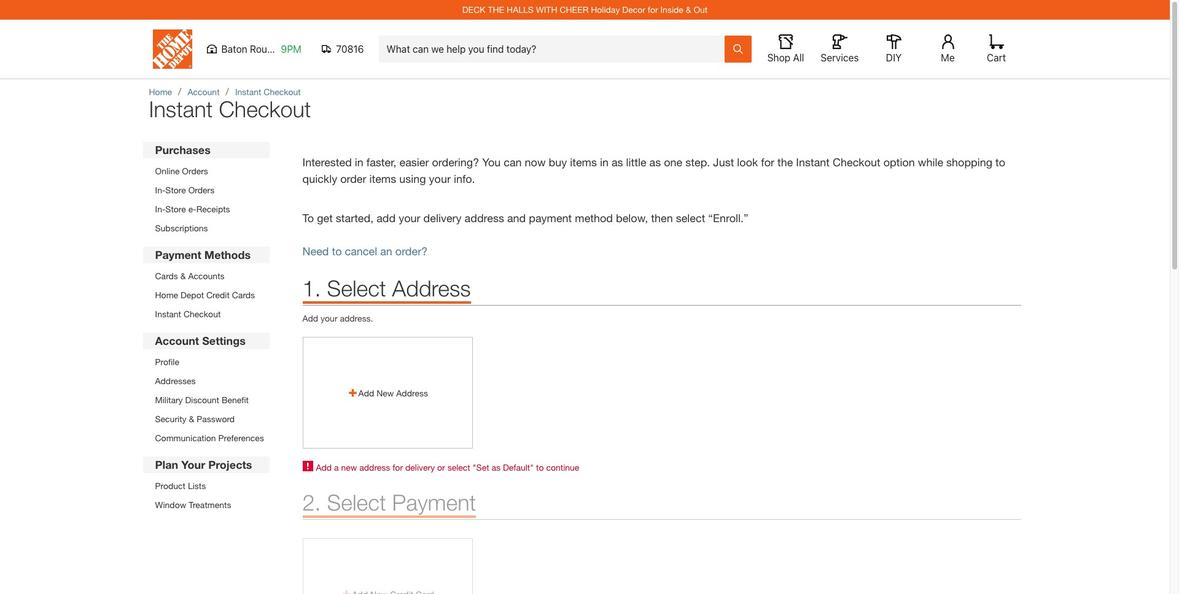 Task type: describe. For each thing, give the bounding box(es) containing it.
using
[[400, 172, 426, 186]]

benefit
[[222, 395, 249, 406]]

1 vertical spatial payment
[[392, 490, 476, 516]]

and
[[507, 211, 526, 225]]

store for e-
[[165, 204, 186, 214]]

0 vertical spatial for
[[648, 4, 658, 15]]

product lists link
[[155, 480, 231, 493]]

orders inside online orders link
[[182, 166, 208, 176]]

get
[[317, 211, 333, 225]]

communication preferences link
[[155, 432, 264, 445]]

subscriptions link
[[155, 222, 230, 235]]

"set
[[473, 463, 489, 473]]

deck the halls with cheer holiday decor for inside & out
[[463, 4, 708, 15]]

1 vertical spatial select
[[448, 463, 471, 473]]

security
[[155, 414, 187, 425]]

deck
[[463, 4, 486, 15]]

me button
[[929, 34, 968, 64]]

discount
[[185, 395, 219, 406]]

baton rouge 9pm
[[222, 44, 302, 55]]

your
[[181, 458, 205, 472]]

out
[[694, 4, 708, 15]]

1 vertical spatial your
[[399, 211, 421, 225]]

online
[[155, 166, 180, 176]]

select for payment
[[327, 490, 386, 516]]

then
[[652, 211, 673, 225]]

while
[[918, 155, 944, 169]]

cancel
[[345, 245, 377, 258]]

home link
[[149, 87, 172, 97]]

or
[[438, 463, 445, 473]]

ordering?
[[432, 155, 479, 169]]

plan
[[155, 458, 178, 472]]

baton
[[222, 44, 247, 55]]

"enroll."
[[709, 211, 749, 225]]

1. select address
[[303, 275, 471, 302]]

an
[[380, 245, 393, 258]]

2. select payment
[[303, 490, 476, 516]]

2 in from the left
[[600, 155, 609, 169]]

receipts
[[196, 204, 230, 214]]

little
[[626, 155, 647, 169]]

1 vertical spatial plus symbol image
[[341, 589, 352, 595]]

cards & accounts
[[155, 271, 225, 281]]

& for password
[[189, 414, 194, 425]]

0 horizontal spatial address
[[360, 463, 390, 473]]

product lists
[[155, 481, 206, 492]]

0 horizontal spatial to
[[332, 245, 342, 258]]

rouge
[[250, 44, 279, 55]]

projects
[[208, 458, 252, 472]]

account link
[[188, 87, 220, 97]]

treatments
[[189, 500, 231, 511]]

add for add your address.
[[303, 313, 318, 324]]

shopping
[[947, 155, 993, 169]]

in- for in-store e-receipts
[[155, 204, 166, 214]]

delivery for your
[[424, 211, 462, 225]]

with
[[536, 4, 558, 15]]

in-store orders
[[155, 185, 215, 195]]

cheer
[[560, 4, 589, 15]]

decor
[[623, 4, 646, 15]]

0 vertical spatial address
[[465, 211, 504, 225]]

address for 1. select address
[[392, 275, 471, 302]]

add
[[377, 211, 396, 225]]

buy
[[549, 155, 567, 169]]

orders inside in-store orders link
[[188, 185, 215, 195]]

now
[[525, 155, 546, 169]]

1 horizontal spatial as
[[612, 155, 623, 169]]

0 horizontal spatial as
[[492, 463, 501, 473]]

product
[[155, 481, 186, 492]]

0 vertical spatial plus symbol image
[[348, 388, 359, 399]]

shop all
[[768, 52, 805, 63]]

to inside interested in faster, easier ordering? you can now buy items in as little as one step. just look for the instant checkout option while shopping to quickly order items using your info.
[[996, 155, 1006, 169]]

the
[[488, 4, 505, 15]]

What can we help you find today? search field
[[387, 36, 724, 62]]

instant right account link
[[235, 87, 261, 97]]

payment
[[529, 211, 572, 225]]

2.
[[303, 490, 321, 516]]

cards & accounts link
[[155, 270, 255, 283]]

easier
[[400, 155, 429, 169]]

holiday
[[591, 4, 620, 15]]

all
[[793, 52, 805, 63]]

security & password link
[[155, 413, 264, 426]]

home for home depot credit cards
[[155, 290, 178, 300]]

online orders link
[[155, 165, 230, 178]]

started,
[[336, 211, 374, 225]]

inside
[[661, 4, 684, 15]]

addresses link
[[155, 375, 264, 388]]

settings
[[202, 334, 246, 348]]

plan your projects
[[155, 458, 252, 472]]

for inside interested in faster, easier ordering? you can now buy items in as little as one step. just look for the instant checkout option while shopping to quickly order items using your info.
[[761, 155, 775, 169]]

add for add new address
[[359, 388, 374, 398]]

address.
[[340, 313, 373, 324]]

instant inside interested in faster, easier ordering? you can now buy items in as little as one step. just look for the instant checkout option while shopping to quickly order items using your info.
[[797, 155, 830, 169]]

can
[[504, 155, 522, 169]]

1 horizontal spatial select
[[676, 211, 706, 225]]

password
[[197, 414, 235, 425]]

option
[[884, 155, 915, 169]]

methods
[[205, 248, 251, 262]]

communication preferences
[[155, 433, 264, 444]]

to get started, add your delivery address and payment method below, then select "enroll."
[[303, 211, 749, 225]]



Task type: vqa. For each thing, say whether or not it's contained in the screenshot.
THE FLOORING in the Malibu Wide Plank Rincon French Oak 3/8 in. T x 6.5 in. W Water Resistant Wire Brushed Engineered Hardwood Flooring (23.6 sq. ft./case)
no



Task type: locate. For each thing, give the bounding box(es) containing it.
delivery down info.
[[424, 211, 462, 225]]

1 horizontal spatial address
[[465, 211, 504, 225]]

1 vertical spatial select
[[327, 490, 386, 516]]

checkout down 9pm
[[264, 87, 301, 97]]

account up "profile"
[[155, 334, 199, 348]]

instant
[[235, 87, 261, 97], [149, 96, 213, 122], [797, 155, 830, 169], [155, 309, 181, 320]]

1 horizontal spatial payment
[[392, 490, 476, 516]]

as right "set
[[492, 463, 501, 473]]

for up 2. select payment
[[393, 463, 403, 473]]

1 vertical spatial to
[[332, 245, 342, 258]]

lists
[[188, 481, 206, 492]]

items down faster, on the top of page
[[370, 172, 396, 186]]

need to cancel an order?
[[303, 245, 428, 258]]

quickly
[[303, 172, 337, 186]]

1 horizontal spatial for
[[648, 4, 658, 15]]

me
[[941, 52, 955, 63]]

error image
[[303, 461, 313, 472]]

& for accounts
[[180, 271, 186, 281]]

orders
[[182, 166, 208, 176], [188, 185, 215, 195]]

2 vertical spatial &
[[189, 414, 194, 425]]

store left e-
[[165, 204, 186, 214]]

address
[[392, 275, 471, 302], [396, 388, 428, 398]]

home depot credit cards link
[[155, 289, 255, 302]]

70816
[[336, 44, 364, 55]]

1 vertical spatial store
[[165, 204, 186, 214]]

items right buy
[[570, 155, 597, 169]]

9pm
[[281, 44, 302, 55]]

subscriptions
[[155, 223, 208, 233]]

0 vertical spatial delivery
[[424, 211, 462, 225]]

0 vertical spatial to
[[996, 155, 1006, 169]]

0 vertical spatial add
[[303, 313, 318, 324]]

as
[[612, 155, 623, 169], [650, 155, 661, 169], [492, 463, 501, 473]]

cards right credit
[[232, 290, 255, 300]]

shop
[[768, 52, 791, 63]]

add a new address for delivery or select "set as default" to continue
[[316, 463, 580, 473]]

2 vertical spatial add
[[316, 463, 332, 473]]

addresses
[[155, 376, 196, 386]]

0 horizontal spatial &
[[180, 271, 186, 281]]

instant checkout down "baton"
[[149, 96, 311, 122]]

1 select from the top
[[327, 275, 386, 302]]

2 vertical spatial for
[[393, 463, 403, 473]]

0 vertical spatial select
[[327, 275, 386, 302]]

account for account settings
[[155, 334, 199, 348]]

in- up subscriptions
[[155, 204, 166, 214]]

delivery
[[424, 211, 462, 225], [406, 463, 435, 473]]

0 vertical spatial home
[[149, 87, 172, 97]]

as left little
[[612, 155, 623, 169]]

delivery for for
[[406, 463, 435, 473]]

your down ordering?
[[429, 172, 451, 186]]

military discount benefit
[[155, 395, 249, 406]]

need to cancel an order? link
[[303, 245, 428, 258]]

0 vertical spatial select
[[676, 211, 706, 225]]

1 vertical spatial address
[[396, 388, 428, 398]]

1 horizontal spatial your
[[399, 211, 421, 225]]

& up communication
[[189, 414, 194, 425]]

instant down the depot at the left
[[155, 309, 181, 320]]

store for orders
[[165, 185, 186, 195]]

0 horizontal spatial your
[[321, 313, 338, 324]]

2 store from the top
[[165, 204, 186, 214]]

order?
[[396, 245, 428, 258]]

depot
[[181, 290, 204, 300]]

2 horizontal spatial for
[[761, 155, 775, 169]]

to right need
[[332, 245, 342, 258]]

0 vertical spatial store
[[165, 185, 186, 195]]

home inside home depot credit cards link
[[155, 290, 178, 300]]

1 vertical spatial address
[[360, 463, 390, 473]]

store down online orders
[[165, 185, 186, 195]]

in- for in-store orders
[[155, 185, 166, 195]]

select down the new
[[327, 490, 386, 516]]

1 horizontal spatial cards
[[232, 290, 255, 300]]

add down 1. at left
[[303, 313, 318, 324]]

0 vertical spatial payment
[[155, 248, 201, 262]]

checkout down rouge
[[219, 96, 311, 122]]

1 vertical spatial account
[[155, 334, 199, 348]]

0 vertical spatial in-
[[155, 185, 166, 195]]

for
[[648, 4, 658, 15], [761, 155, 775, 169], [393, 463, 403, 473]]

0 vertical spatial orders
[[182, 166, 208, 176]]

1 vertical spatial cards
[[232, 290, 255, 300]]

1 horizontal spatial items
[[570, 155, 597, 169]]

in- down online
[[155, 185, 166, 195]]

in-store orders link
[[155, 184, 230, 197]]

shop all button
[[767, 34, 806, 64]]

1 horizontal spatial in
[[600, 155, 609, 169]]

delivery left or
[[406, 463, 435, 473]]

checkout inside interested in faster, easier ordering? you can now buy items in as little as one step. just look for the instant checkout option while shopping to quickly order items using your info.
[[833, 155, 881, 169]]

home for home link
[[149, 87, 172, 97]]

select up the address.
[[327, 275, 386, 302]]

your inside interested in faster, easier ordering? you can now buy items in as little as one step. just look for the instant checkout option while shopping to quickly order items using your info.
[[429, 172, 451, 186]]

add left a
[[316, 463, 332, 473]]

payment down or
[[392, 490, 476, 516]]

checkout down home depot credit cards
[[184, 309, 221, 320]]

home depot credit cards
[[155, 290, 255, 300]]

cart
[[987, 52, 1006, 63]]

security & password
[[155, 414, 235, 425]]

0 vertical spatial your
[[429, 172, 451, 186]]

0 vertical spatial items
[[570, 155, 597, 169]]

add left 'new'
[[359, 388, 374, 398]]

profile link
[[155, 356, 264, 369]]

address right 'new'
[[396, 388, 428, 398]]

one
[[664, 155, 683, 169]]

0 horizontal spatial select
[[448, 463, 471, 473]]

account right home link
[[188, 87, 220, 97]]

2 horizontal spatial your
[[429, 172, 451, 186]]

step.
[[686, 155, 710, 169]]

you
[[482, 155, 501, 169]]

account settings
[[155, 334, 246, 348]]

e-
[[188, 204, 196, 214]]

0 vertical spatial account
[[188, 87, 220, 97]]

2 vertical spatial to
[[536, 463, 544, 473]]

1 horizontal spatial &
[[189, 414, 194, 425]]

1 vertical spatial orders
[[188, 185, 215, 195]]

instant checkout down the depot at the left
[[155, 309, 221, 320]]

0 horizontal spatial items
[[370, 172, 396, 186]]

2 vertical spatial your
[[321, 313, 338, 324]]

to right shopping
[[996, 155, 1006, 169]]

home left the depot at the left
[[155, 290, 178, 300]]

& left the out on the top right of page
[[686, 4, 692, 15]]

select
[[676, 211, 706, 225], [448, 463, 471, 473]]

info.
[[454, 172, 475, 186]]

select right or
[[448, 463, 471, 473]]

1 in- from the top
[[155, 185, 166, 195]]

in left little
[[600, 155, 609, 169]]

look
[[738, 155, 758, 169]]

method
[[575, 211, 613, 225]]

2 horizontal spatial as
[[650, 155, 661, 169]]

order
[[341, 172, 367, 186]]

instant checkout down rouge
[[235, 87, 301, 97]]

window treatments link
[[155, 499, 231, 512]]

account for account link
[[188, 87, 220, 97]]

to right default"
[[536, 463, 544, 473]]

military discount benefit link
[[155, 394, 264, 407]]

as left "one"
[[650, 155, 661, 169]]

services button
[[821, 34, 860, 64]]

instant up purchases
[[149, 96, 213, 122]]

1 vertical spatial &
[[180, 271, 186, 281]]

0 horizontal spatial cards
[[155, 271, 178, 281]]

add for add a new address for delivery or select "set as default" to continue
[[316, 463, 332, 473]]

diy button
[[875, 34, 914, 64]]

preferences
[[218, 433, 264, 444]]

0 horizontal spatial payment
[[155, 248, 201, 262]]

below,
[[616, 211, 648, 225]]

credit
[[206, 290, 230, 300]]

accounts
[[188, 271, 225, 281]]

a
[[334, 463, 339, 473]]

address down the order?
[[392, 275, 471, 302]]

your right add on the left of page
[[399, 211, 421, 225]]

window treatments
[[155, 500, 231, 511]]

2 select from the top
[[327, 490, 386, 516]]

instant checkout link
[[155, 308, 255, 321]]

to
[[303, 211, 314, 225]]

0 vertical spatial cards
[[155, 271, 178, 281]]

faster,
[[367, 155, 397, 169]]

for left inside
[[648, 4, 658, 15]]

orders up in-store orders link
[[182, 166, 208, 176]]

in
[[355, 155, 364, 169], [600, 155, 609, 169]]

&
[[686, 4, 692, 15], [180, 271, 186, 281], [189, 414, 194, 425]]

halls
[[507, 4, 534, 15]]

1 vertical spatial in-
[[155, 204, 166, 214]]

payment methods
[[155, 248, 251, 262]]

your left the address.
[[321, 313, 338, 324]]

1 in from the left
[[355, 155, 364, 169]]

1 vertical spatial delivery
[[406, 463, 435, 473]]

0 horizontal spatial for
[[393, 463, 403, 473]]

account
[[188, 87, 220, 97], [155, 334, 199, 348]]

online orders
[[155, 166, 208, 176]]

2 horizontal spatial to
[[996, 155, 1006, 169]]

0 vertical spatial &
[[686, 4, 692, 15]]

address for add new address
[[396, 388, 428, 398]]

for left the
[[761, 155, 775, 169]]

1 vertical spatial items
[[370, 172, 396, 186]]

interested
[[303, 155, 352, 169]]

new
[[341, 463, 357, 473]]

in-
[[155, 185, 166, 195], [155, 204, 166, 214]]

default"
[[503, 463, 534, 473]]

0 horizontal spatial in
[[355, 155, 364, 169]]

1 vertical spatial home
[[155, 290, 178, 300]]

interested in faster, easier ordering? you can now buy items in as little as one step. just look for the instant checkout option while shopping to quickly order items using your info.
[[303, 155, 1006, 186]]

2 horizontal spatial &
[[686, 4, 692, 15]]

payment
[[155, 248, 201, 262], [392, 490, 476, 516]]

add new address
[[359, 388, 428, 398]]

payment up 'cards & accounts'
[[155, 248, 201, 262]]

store
[[165, 185, 186, 195], [165, 204, 186, 214]]

1 vertical spatial add
[[359, 388, 374, 398]]

1 horizontal spatial to
[[536, 463, 544, 473]]

orders down online orders link
[[188, 185, 215, 195]]

1.
[[303, 275, 321, 302]]

the home depot logo image
[[153, 29, 192, 69]]

services
[[821, 52, 859, 63]]

cards left the accounts at the left of page
[[155, 271, 178, 281]]

select for address
[[327, 275, 386, 302]]

cart link
[[983, 34, 1010, 64]]

checkout left option
[[833, 155, 881, 169]]

plus symbol image
[[348, 388, 359, 399], [341, 589, 352, 595]]

home left account link
[[149, 87, 172, 97]]

purchases
[[155, 143, 211, 157]]

profile
[[155, 357, 179, 367]]

address right the new
[[360, 463, 390, 473]]

address left and at the left of page
[[465, 211, 504, 225]]

1 store from the top
[[165, 185, 186, 195]]

2 in- from the top
[[155, 204, 166, 214]]

in-store e-receipts
[[155, 204, 230, 214]]

1 vertical spatial for
[[761, 155, 775, 169]]

0 vertical spatial address
[[392, 275, 471, 302]]

add your address.
[[303, 313, 373, 324]]

in up order
[[355, 155, 364, 169]]

communication
[[155, 433, 216, 444]]

instant right the
[[797, 155, 830, 169]]

new
[[377, 388, 394, 398]]

select right then
[[676, 211, 706, 225]]

& up the depot at the left
[[180, 271, 186, 281]]



